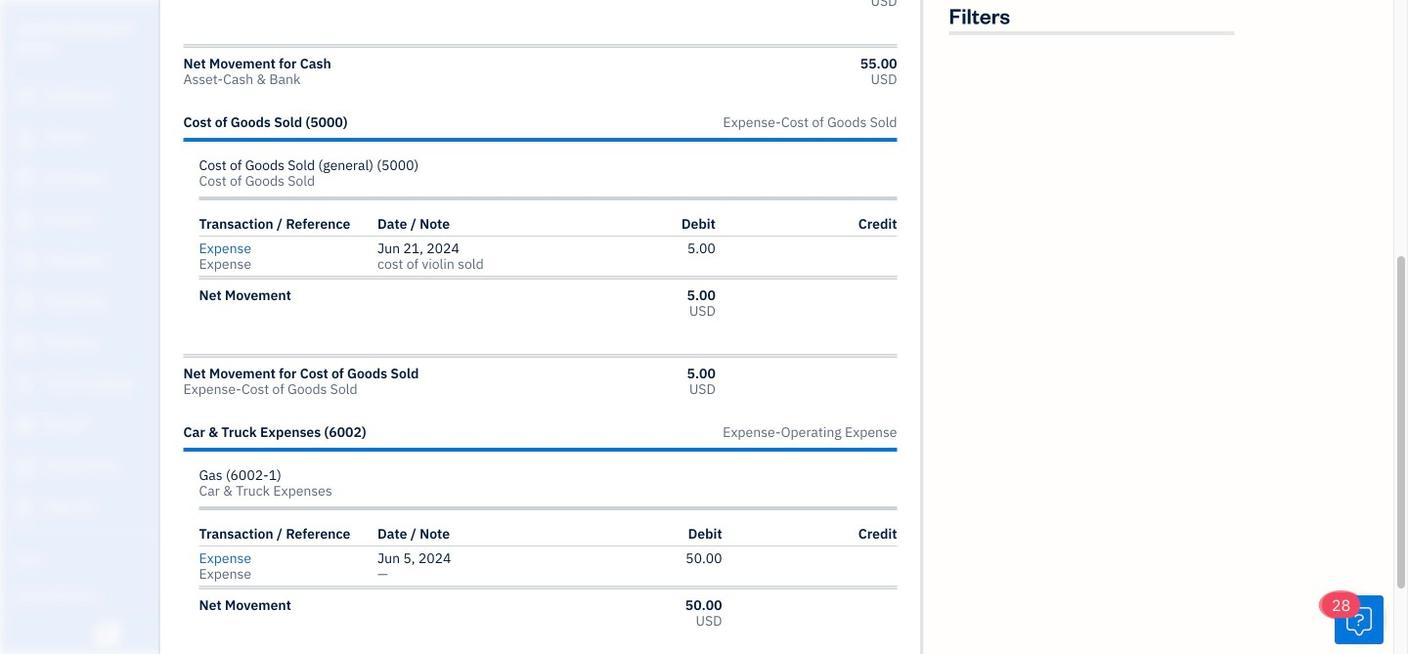 Task type: vqa. For each thing, say whether or not it's contained in the screenshot.
expense icon
yes



Task type: locate. For each thing, give the bounding box(es) containing it.
client image
[[13, 128, 36, 148]]

project image
[[13, 334, 36, 353]]

freshbooks image
[[92, 623, 123, 647]]

invoice image
[[13, 210, 36, 230]]



Task type: describe. For each thing, give the bounding box(es) containing it.
dashboard image
[[13, 87, 36, 107]]

chart image
[[13, 457, 36, 476]]

estimate image
[[13, 169, 36, 189]]

payment image
[[13, 251, 36, 271]]

main element
[[0, 0, 279, 655]]

expense image
[[13, 293, 36, 312]]

report image
[[13, 498, 36, 518]]

team image
[[13, 416, 36, 435]]

timer image
[[13, 375, 36, 394]]



